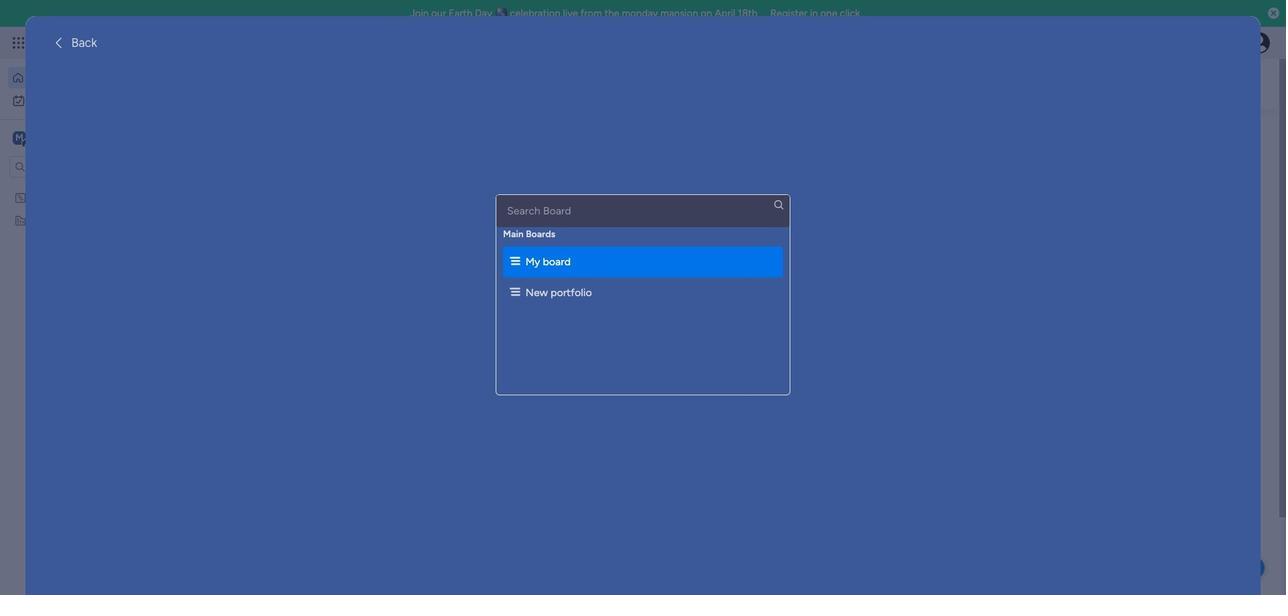 Task type: describe. For each thing, give the bounding box(es) containing it.
Search in workspace field
[[28, 159, 112, 175]]

workspace selection element
[[13, 130, 112, 147]]

2 vertical spatial option
[[0, 185, 171, 188]]

select product image
[[12, 36, 25, 50]]

1 dapulse main image from the top
[[510, 254, 520, 270]]

back image
[[53, 36, 66, 49]]

Search Board search field
[[497, 195, 790, 227]]

add to favorites image
[[587, 272, 601, 285]]

jacob simon image
[[1249, 32, 1271, 54]]



Task type: vqa. For each thing, say whether or not it's contained in the screenshot.
search in workspace field
yes



Task type: locate. For each thing, give the bounding box(es) containing it.
0 vertical spatial option
[[8, 67, 163, 88]]

1 vertical spatial dapulse main image
[[510, 285, 520, 301]]

list box
[[0, 183, 171, 412]]

option
[[8, 67, 163, 88], [8, 90, 163, 111], [0, 185, 171, 188]]

search image
[[775, 201, 784, 210]]

None search field
[[497, 195, 790, 227]]

option down search in workspace field
[[0, 185, 171, 188]]

0 vertical spatial dapulse main image
[[510, 254, 520, 270]]

option up workspace selection element
[[8, 90, 163, 111]]

quick search results list box
[[247, 152, 993, 330]]

1 vertical spatial option
[[8, 90, 163, 111]]

option down back icon
[[8, 67, 163, 88]]

workspace image
[[13, 131, 26, 145]]

dapulse main image
[[510, 254, 520, 270], [510, 285, 520, 301]]

2 dapulse main image from the top
[[510, 285, 520, 301]]



